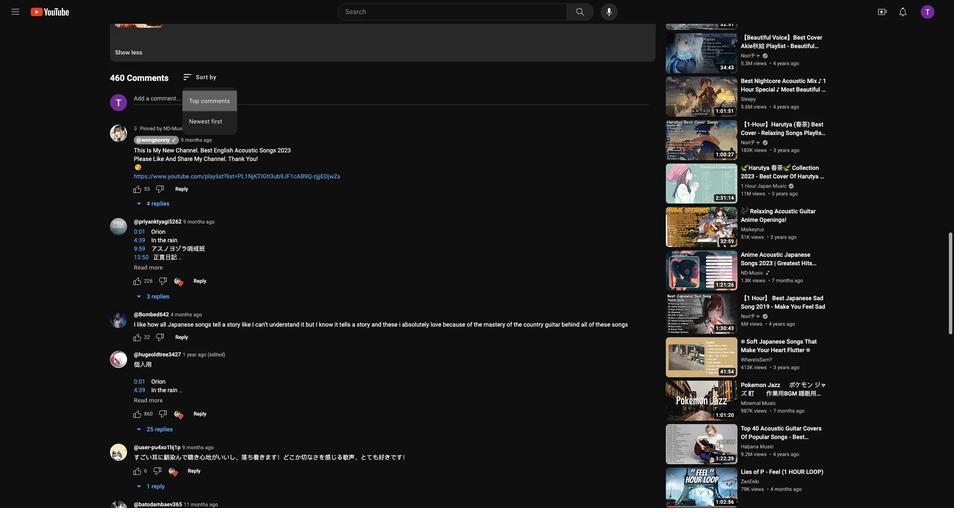 Task type: locate. For each thing, give the bounding box(es) containing it.
@user pu4xo1hj1p image
[[110, 444, 127, 462]]

1 horizontal spatial it
[[335, 322, 338, 328]]

1 horizontal spatial make
[[775, 304, 790, 310]]

9 inside @user-pu4xo1hj1p 9 months ago すごい耳に馴染んで聴き心地がいいし、落ち着きます！どこか切なさを感じる歌声、とても好きです！
[[182, 445, 185, 451]]

1 vertical spatial anime
[[741, 252, 758, 258]]

1 read from the top
[[134, 265, 147, 271]]

4:39 inside the @priyanktyagi5262 9 months ago 0:01 orion 4:39 in the rain 9:59 アスノヨゾラ哨戒班 13:50 正直日記 read more
[[134, 237, 145, 244]]

53 likes element
[[144, 186, 150, 193]]

0 horizontal spatial make
[[741, 347, 756, 354]]

top comments link
[[182, 91, 237, 111]]

3 years ago for acoustic
[[771, 235, 797, 241]]

0 vertical spatial song
[[802, 182, 815, 189]]

1 horizontal spatial |
[[787, 51, 788, 58]]

0 vertical spatial more
[[149, 265, 163, 271]]

4 years ago for make
[[769, 322, 795, 328]]

2 4:39 from the top
[[134, 387, 145, 394]]

months
[[185, 137, 202, 143], [188, 219, 205, 225], [776, 278, 794, 284], [175, 312, 192, 318], [778, 409, 795, 415], [186, 445, 204, 451], [775, 487, 792, 493], [191, 502, 208, 508]]

2 read more button from the top
[[134, 397, 163, 405]]

3 years ago down 春茶
[[772, 191, 798, 197]]

anime down 🎶
[[741, 217, 758, 223]]

0 horizontal spatial |
[[775, 260, 776, 267]]

top up the newest
[[189, 98, 199, 104]]

relaxing up openings!
[[750, 208, 773, 215]]

by right pinned
[[157, 126, 162, 132]]

the left mastery
[[474, 322, 482, 328]]

1 hour, 27 seconds element
[[716, 152, 734, 158]]

beautiful inside 【beautiful voice】best cover akie秋絵 playlist - beautiful japanese songs | collection #3
[[791, 43, 815, 49]]

3 years ago
[[774, 148, 800, 154], [772, 191, 798, 197], [771, 235, 797, 241], [774, 365, 800, 371]]

acoustic inside best nightcore acoustic mix ♪ 1 hour special ♪ most beautiful & emotional music
[[782, 78, 806, 84]]

2023 inside 🍃harutya 春茶🍃 collection 2023  - best cover of harutya 春 茶 - harutya 春茶 best song of all time 🍃🌿
[[741, 173, 755, 180]]

acoustic up you!
[[235, 147, 258, 154]]

years for soft
[[778, 365, 790, 371]]

sort by button
[[182, 72, 216, 82]]

1 vertical spatial playlist
[[804, 130, 824, 136]]

0 vertical spatial beautiful
[[791, 43, 815, 49]]

of down "hits"
[[811, 269, 817, 276]]

2 0:01 link from the top
[[134, 378, 145, 386]]

0 vertical spatial collection
[[790, 51, 817, 58]]

2 in from the top
[[151, 387, 156, 394]]

1 vertical spatial harutya
[[752, 182, 773, 189]]

【1 hour】 best japanese sad song 2019 - make you feel sad by noriチャ 6,068,846 views 4 years ago 1 hour, 30 minutes element
[[741, 294, 827, 311]]

4 for best
[[773, 104, 776, 110]]

3
[[774, 148, 777, 154], [772, 191, 775, 197], [771, 235, 774, 241], [774, 365, 777, 371]]

0 vertical spatial orion
[[151, 229, 166, 236]]

0 horizontal spatial feel
[[770, 469, 781, 476]]

2 read from the top
[[134, 398, 147, 404]]

3 years ago down 【1-hour】harutya (春茶) best cover - relaxing songs playlist #2
[[774, 148, 800, 154]]

【1-hour】harutya (春茶) best cover - relaxing songs playlist #2
[[741, 121, 824, 145]]

❄︎ soft japanese songs that make your heart flutter ❄︎
[[741, 339, 817, 354]]

1 hour japan music
[[741, 183, 787, 189]]

1 orion from the top
[[151, 229, 166, 236]]

2 vertical spatial playlist
[[782, 277, 801, 284]]

0:01 link down '個人用'
[[134, 378, 145, 386]]

| inside 【beautiful voice】best cover akie秋絵 playlist - beautiful japanese songs | collection #3
[[787, 51, 788, 58]]

years down openings!
[[775, 235, 787, 241]]

🎶 relaxing acoustic guitar anime openings!
[[741, 208, 816, 223]]

2 vertical spatial 2023
[[760, 260, 773, 267]]

1 horizontal spatial by
[[210, 74, 216, 81]]

1 vertical spatial 4:39 link
[[134, 386, 145, 395]]

japanese up you
[[786, 295, 812, 302]]

of up the habana
[[741, 434, 747, 441]]

japanese inside ❄︎ soft japanese songs that make your heart flutter ❄︎
[[759, 339, 785, 345]]

by
[[210, 74, 216, 81], [157, 126, 162, 132]]

1 vertical spatial noriチャ
[[741, 140, 761, 146]]

1 horizontal spatial like
[[242, 322, 251, 328]]

know
[[319, 322, 333, 328]]

1 read more button from the top
[[134, 264, 163, 272]]

read more button up 860 likes element at left
[[134, 397, 163, 405]]

0 vertical spatial hour
[[741, 86, 754, 93]]

2 orion from the top
[[151, 379, 166, 386]]

like left how
[[137, 322, 146, 328]]

ago inside the @priyanktyagi5262 9 months ago 0:01 orion 4:39 in the rain 9:59 アスノヨゾラ哨戒班 13:50 正直日記 read more
[[206, 219, 215, 225]]

lies
[[741, 469, 752, 476]]

4 right 79k views
[[771, 487, 774, 493]]

the up 正直日記
[[158, 237, 166, 244]]

that
[[805, 339, 817, 345]]

春茶
[[775, 182, 787, 189]]

1 horizontal spatial nd-
[[741, 270, 750, 276]]

orion down @priyanktyagi5262 link
[[151, 229, 166, 236]]

best right hour】
[[773, 295, 785, 302]]

0:01 link
[[134, 228, 145, 236], [134, 378, 145, 386]]

4:39 link
[[134, 236, 145, 245], [134, 386, 145, 395]]

1 it from the left
[[301, 322, 304, 328]]

ago inside @hugeoldtree3427 1 year ago (edited)
[[198, 352, 206, 358]]

Add a comment... text field
[[134, 95, 181, 102]]

0 horizontal spatial it
[[301, 322, 304, 328]]

newest first
[[189, 118, 222, 125]]

1:22:29
[[716, 456, 734, 462]]

reply for @user-pu4xo1hj1p
[[188, 469, 201, 475]]

years for nightcore
[[778, 104, 790, 110]]

1 horizontal spatial song
[[802, 182, 815, 189]]

views down emotional
[[754, 104, 767, 110]]

noriチャ for 【beautiful voice】best cover akie秋絵 playlist - beautiful japanese songs | collection #3
[[741, 53, 761, 59]]

0 vertical spatial by
[[210, 74, 216, 81]]

1 vertical spatial 9
[[183, 219, 186, 225]]

3 down 春茶
[[772, 191, 775, 197]]

songs inside 【1-hour】harutya (春茶) best cover - relaxing songs playlist #2
[[786, 130, 803, 136]]

pokemon jazz   　 ポケモン ジャズ  町　　作業用bgm 睡眠用bgm cafe music by minemal music 987,596 views 7 months ago 1 hour, 1 minute element
[[741, 381, 827, 406]]

4 months ago
[[771, 487, 802, 493]]

1 vertical spatial top
[[741, 426, 751, 432]]

1 vertical spatial by
[[157, 126, 162, 132]]

4.3k
[[741, 17, 752, 23]]

7 months ago for music
[[774, 409, 805, 415]]

0 vertical spatial top
[[189, 98, 199, 104]]

1 vertical spatial |
[[775, 260, 776, 267]]

japanese inside @bombed642 4 months ago i like how all japanese songs tell a story like i can't understand it but i know it tells a story and these i absolutely love because of the mastery of the country guitar behind all of these songs
[[168, 322, 194, 328]]

@batodambaev365 link
[[134, 502, 182, 509]]

top
[[189, 98, 199, 104], [741, 426, 751, 432]]

9:59 link
[[134, 245, 145, 253]]

7 months ago for acoustic
[[772, 278, 803, 284]]

playlist down (春茶)
[[804, 130, 824, 136]]

openings!
[[760, 217, 787, 223]]

0:01 inside 0:01 orion 4:39 in the rain
[[134, 379, 145, 386]]

songs down voice】best
[[769, 51, 785, 58]]

songs inside this is my new channel. best english acoustic songs 2023 please like and share my channel. thank you!
[[259, 147, 276, 154]]

【1 hour】 best japanese sad song 2019 - make you feel sad
[[741, 295, 826, 310]]

years down heart
[[778, 365, 790, 371]]

group containing sort by
[[182, 72, 237, 139]]

1 noriチャ from the top
[[741, 53, 761, 59]]

2 anime from the top
[[741, 252, 758, 258]]

beautiful down mix
[[797, 86, 821, 93]]

0 horizontal spatial ❄︎
[[741, 339, 745, 345]]

songs inside top 40 acoustic guitar covers of popular songs - best instrumental music 2019
[[771, 434, 788, 441]]

1 vertical spatial sad
[[815, 304, 826, 310]]

songs up instrumental at the right of page
[[771, 434, 788, 441]]

1 vertical spatial my
[[194, 156, 202, 163]]

you!
[[246, 156, 258, 163]]

40
[[753, 426, 759, 432]]

japanese up heart
[[759, 339, 785, 345]]

0 horizontal spatial i
[[134, 322, 136, 328]]

songs inside 【beautiful voice】best cover akie秋絵 playlist - beautiful japanese songs | collection #3
[[769, 51, 785, 58]]

22 likes element
[[144, 334, 150, 342]]

guitar inside 🎶 relaxing acoustic guitar anime openings!
[[800, 208, 816, 215]]

0 vertical spatial 1
[[823, 78, 827, 84]]

3 years ago for collection
[[772, 191, 798, 197]]

0 vertical spatial anime
[[741, 217, 758, 223]]

987k
[[741, 409, 753, 415]]

my right is
[[153, 147, 161, 154]]

@user-pu4xo1hj1p link
[[134, 444, 181, 453]]

0 vertical spatial rain
[[168, 237, 178, 244]]

2 i from the left
[[252, 322, 254, 328]]

in inside 0:01 orion 4:39 in the rain
[[151, 387, 156, 394]]

2 rain from the top
[[168, 387, 178, 394]]

best nightcore acoustic mix ♪ 1 hour special ♪ most beautiful & emotional music by sleepy 5,685,696 views 4 years ago 1 hour, 1 minute element
[[741, 77, 827, 102]]

all right how
[[160, 322, 166, 328]]

0 vertical spatial ♪
[[819, 78, 822, 84]]

0 horizontal spatial like
[[137, 322, 146, 328]]

4.3k views
[[741, 17, 766, 23]]

0:01 link up 9:59
[[134, 228, 145, 236]]

4 down top 40 acoustic guitar covers of popular songs - best instrumental music 2019
[[773, 452, 776, 458]]

2 vertical spatial 9 months ago link
[[182, 444, 214, 452]]

2 horizontal spatial i
[[316, 322, 318, 328]]

【beautiful
[[741, 34, 771, 41]]

4 for top
[[773, 452, 776, 458]]

0 vertical spatial 7
[[772, 278, 775, 284]]

rain inside 0:01 orion 4:39 in the rain
[[168, 387, 178, 394]]

playlist inside 【beautiful voice】best cover akie秋絵 playlist - beautiful japanese songs | collection #3
[[766, 43, 786, 49]]

2 vertical spatial noriチャ
[[741, 314, 761, 320]]

2 noriチャ from the top
[[741, 140, 761, 146]]

1 4:39 from the top
[[134, 237, 145, 244]]

song
[[802, 182, 815, 189], [741, 304, 755, 310]]

japan
[[758, 183, 772, 189]]

32:59 link
[[666, 207, 738, 248]]

read down 13:50
[[134, 265, 147, 271]]

1 vertical spatial hour
[[745, 183, 757, 189]]

5.3m
[[741, 61, 753, 67]]

1 vertical spatial make
[[741, 347, 756, 354]]

noriチャ up 5.3m views
[[741, 53, 761, 59]]

1 anime from the top
[[741, 217, 758, 223]]

guitar inside top 40 acoustic guitar covers of popular songs - best instrumental music 2019
[[786, 426, 802, 432]]

2 like from the left
[[242, 322, 251, 328]]

11
[[184, 502, 190, 508]]

0 vertical spatial 9 months ago link
[[181, 137, 212, 144]]

個人用
[[134, 362, 152, 369]]

9 inside the @priyanktyagi5262 9 months ago 0:01 orion 4:39 in the rain 9:59 アスノヨゾラ哨戒班 13:50 正直日記 read more
[[183, 219, 186, 225]]

in
[[151, 237, 156, 244], [151, 387, 156, 394]]

views down "whereissam?"
[[754, 365, 767, 371]]

1 rain from the top
[[168, 237, 178, 244]]

behind
[[562, 322, 580, 328]]

1 vertical spatial guitar
[[786, 426, 802, 432]]

feel right you
[[803, 304, 814, 310]]

1 0:01 from the top
[[134, 229, 145, 236]]

0 vertical spatial guitar
[[800, 208, 816, 215]]

0 horizontal spatial 1
[[183, 352, 186, 358]]

1 more from the top
[[149, 265, 163, 271]]

reply link for @user-pu4xo1hj1p
[[183, 465, 206, 479]]

0 horizontal spatial ♪
[[777, 86, 780, 93]]

1:00:27 link
[[666, 120, 738, 161]]

my right share
[[194, 156, 202, 163]]

4 years ago down 【beautiful voice】best cover akie秋絵 playlist - beautiful japanese songs | collection #3
[[773, 61, 800, 67]]

1 hour, 1 minute, 51 seconds element
[[716, 108, 734, 114]]

0 vertical spatial |
[[787, 51, 788, 58]]

2 horizontal spatial 2023
[[760, 260, 773, 267]]

1 0:01 link from the top
[[134, 228, 145, 236]]

is
[[147, 147, 151, 154]]

@wongsonny image
[[110, 125, 127, 142]]

of right mastery
[[507, 322, 512, 328]]

4 years ago
[[773, 61, 800, 67], [773, 104, 800, 110], [769, 322, 795, 328], [773, 452, 800, 458]]

story right tell
[[227, 322, 240, 328]]

0 vertical spatial feel
[[803, 304, 814, 310]]

reply link for @priyanktyagi5262
[[189, 275, 211, 288]]

❄︎ left soft on the right bottom of the page
[[741, 339, 745, 345]]

1 vertical spatial popular
[[749, 434, 770, 441]]

channel. down english at top left
[[204, 156, 227, 163]]

1 horizontal spatial i
[[252, 322, 254, 328]]

0 horizontal spatial all
[[160, 322, 166, 328]]

story left and
[[357, 322, 370, 328]]

32:59
[[721, 239, 734, 245]]

months up アスノヨゾラ哨戒班
[[188, 219, 205, 225]]

song right 春茶
[[802, 182, 815, 189]]

1 inside @hugeoldtree3427 1 year ago (edited)
[[183, 352, 186, 358]]

2019 inside 【1 hour】 best japanese sad song 2019 - make you feel sad
[[756, 304, 770, 310]]

None search field
[[323, 3, 596, 20]]

0 vertical spatial my
[[153, 147, 161, 154]]

hour
[[741, 86, 754, 93], [745, 183, 757, 189]]

4 up hour】harutya
[[773, 104, 776, 110]]

1 in from the top
[[151, 237, 156, 244]]

1 these from the left
[[383, 322, 398, 328]]

0 horizontal spatial 2023
[[278, 147, 291, 154]]

7 months ago down music
[[774, 409, 805, 415]]

1 vertical spatial 0:01
[[134, 379, 145, 386]]

4 years ago for -
[[773, 452, 800, 458]]

views for of
[[751, 487, 764, 493]]

i right @bombed642 icon
[[134, 322, 136, 328]]

popular up instrumental at the right of page
[[749, 434, 770, 441]]

i
[[134, 322, 136, 328], [252, 322, 254, 328], [316, 322, 318, 328]]

nd- up @wongsonny
[[163, 126, 172, 132]]

1 like from the left
[[137, 322, 146, 328]]

0 vertical spatial 9
[[181, 137, 184, 143]]

| inside anime acoustic japanese songs 2023 | greatest hits japanese acoustic cover of popular songs playlist
[[775, 260, 776, 267]]

by right sort
[[210, 74, 216, 81]]

make inside 【1 hour】 best japanese sad song 2019 - make you feel sad
[[775, 304, 790, 310]]

(春茶)
[[794, 121, 810, 128]]

noriチャ for 【1 hour】 best japanese sad song 2019 - make you feel sad
[[741, 314, 761, 320]]

1 horizontal spatial story
[[357, 322, 370, 328]]

1 vertical spatial 1
[[741, 183, 744, 189]]

japanese inside 【beautiful voice】best cover akie秋絵 playlist - beautiful japanese songs | collection #3
[[741, 51, 767, 58]]

views down minemal music
[[754, 409, 767, 415]]

best down 5.3m
[[741, 78, 753, 84]]

0 vertical spatial read more button
[[134, 264, 163, 272]]

https://www.youtube.com/playlist?list=pl1njktigti3ub9jf1cab9q-zjjjedjwzs link
[[134, 172, 341, 181]]

0:01 up 9:59
[[134, 229, 145, 236]]

top for top 40 acoustic guitar covers of popular songs - best instrumental music 2019
[[741, 426, 751, 432]]

0 horizontal spatial songs
[[195, 322, 211, 328]]

@priyanktyagi5262 image
[[110, 218, 127, 236]]

4 right @bombed642
[[171, 312, 174, 318]]

read more button
[[134, 264, 163, 272], [134, 397, 163, 405]]

acoustic inside 🎶 relaxing acoustic guitar anime openings!
[[775, 208, 798, 215]]

🎶 relaxing acoustic guitar anime openings! by maikeyruz 51,712 views 3 years ago 32 minutes element
[[741, 207, 827, 224]]

- inside 【1 hour】 best japanese sad song 2019 - make you feel sad
[[772, 304, 773, 310]]

1 horizontal spatial my
[[194, 156, 202, 163]]

1:01:51
[[716, 108, 734, 114]]

collection inside 🍃harutya 春茶🍃 collection 2023  - best cover of harutya 春 茶 - harutya 春茶 best song of all time 🍃🌿
[[792, 165, 819, 171]]

ago
[[791, 61, 800, 67], [791, 104, 800, 110], [204, 137, 212, 143], [791, 148, 800, 154], [790, 191, 798, 197], [206, 219, 215, 225], [788, 235, 797, 241], [795, 278, 803, 284], [194, 312, 202, 318], [787, 322, 795, 328], [198, 352, 206, 358], [791, 365, 800, 371], [796, 409, 805, 415], [205, 445, 214, 451], [791, 452, 800, 458], [794, 487, 802, 493], [209, 502, 218, 508]]

7 months ago
[[772, 278, 803, 284], [774, 409, 805, 415]]

0 vertical spatial in
[[151, 237, 156, 244]]

4 up nightcore
[[773, 61, 776, 67]]

more down 正直日記
[[149, 265, 163, 271]]

top 40 acoustic guitar covers of popular songs - best instrumental music 2019
[[741, 426, 822, 450]]

in up read more
[[151, 387, 156, 394]]

song inside 【1 hour】 best japanese sad song 2019 - make you feel sad
[[741, 304, 755, 310]]

months right pu4xo1hj1p
[[186, 445, 204, 451]]

2023 inside this is my new channel. best english acoustic songs 2023 please like and share my channel. thank you!
[[278, 147, 291, 154]]

most
[[781, 86, 795, 93]]

2 0:01 from the top
[[134, 379, 145, 386]]

feel inside 【1 hour】 best japanese sad song 2019 - make you feel sad
[[803, 304, 814, 310]]

3 years ago for (春茶)
[[774, 148, 800, 154]]

9 right pu4xo1hj1p
[[182, 445, 185, 451]]

0 vertical spatial noriチャ
[[741, 53, 761, 59]]

orion up read more
[[151, 379, 166, 386]]

years for 40
[[778, 452, 790, 458]]

cover inside 🍃harutya 春茶🍃 collection 2023  - best cover of harutya 春 茶 - harutya 春茶 best song of all time 🍃🌿
[[773, 173, 789, 180]]

read more button down 13:50
[[134, 264, 163, 272]]

views for voice】best
[[754, 61, 767, 67]]

reply
[[175, 186, 188, 192], [194, 279, 206, 285], [175, 335, 188, 341], [194, 412, 206, 418], [188, 469, 201, 475]]

my
[[153, 147, 161, 154], [194, 156, 202, 163]]

love
[[431, 322, 442, 328]]

4 inside @bombed642 4 months ago i like how all japanese songs tell a story like i can't understand it but i know it tells a story and these i absolutely love because of the mastery of the country guitar behind all of these songs
[[171, 312, 174, 318]]

| left greatest
[[775, 260, 776, 267]]

japanese down akie秋絵 at the top right of page
[[741, 51, 767, 58]]

years for relaxing
[[775, 235, 787, 241]]

0 horizontal spatial by
[[157, 126, 162, 132]]

views down zenenki
[[751, 487, 764, 493]]

1 vertical spatial 4:39
[[134, 387, 145, 394]]

183k views
[[741, 148, 767, 154]]

this is my new channel. best english acoustic songs 2023 please like and share my channel. thank you!
[[134, 147, 291, 163]]

list box
[[182, 87, 237, 135]]

and
[[166, 156, 176, 163]]

a right add
[[146, 95, 149, 102]]

3 up 春茶🍃
[[774, 148, 777, 154]]

acoustic inside top 40 acoustic guitar covers of popular songs - best instrumental music 2019
[[761, 426, 784, 432]]

popular down nd-music
[[741, 277, 762, 284]]

Search text field
[[345, 6, 565, 17]]

1 horizontal spatial top
[[741, 426, 751, 432]]

2023 inside anime acoustic japanese songs 2023 | greatest hits japanese acoustic cover of popular songs playlist
[[760, 260, 773, 267]]

1:02:56
[[716, 500, 734, 506]]

1 vertical spatial more
[[149, 398, 163, 404]]

1 horizontal spatial these
[[596, 322, 611, 328]]

3 noriチャ from the top
[[741, 314, 761, 320]]

0 vertical spatial harutya
[[798, 173, 819, 180]]

sort by
[[196, 74, 216, 81]]

add a comment...
[[134, 95, 181, 102]]

i left can't
[[252, 322, 254, 328]]

0 horizontal spatial a
[[146, 95, 149, 102]]

9 months ago link down the newest
[[181, 137, 212, 144]]

harutya
[[798, 173, 819, 180], [752, 182, 773, 189]]

1 horizontal spatial songs
[[612, 322, 628, 328]]

japanese inside 【1 hour】 best japanese sad song 2019 - make you feel sad
[[786, 295, 812, 302]]

of
[[467, 322, 472, 328], [507, 322, 512, 328], [589, 322, 594, 328], [754, 469, 759, 476]]

music inside top 40 acoustic guitar covers of popular songs - best instrumental music 2019
[[777, 443, 793, 450]]

hits
[[802, 260, 813, 267]]

0 vertical spatial popular
[[741, 277, 762, 284]]

0 horizontal spatial 2019
[[756, 304, 770, 310]]

2 4:39 link from the top
[[134, 386, 145, 395]]

4 years ago for ♪
[[773, 104, 800, 110]]

4 months ago link
[[171, 311, 202, 319]]

music down most at the top right of the page
[[770, 95, 786, 102]]

1 vertical spatial channel.
[[204, 156, 227, 163]]

hour up 11m views
[[745, 183, 757, 189]]

show
[[115, 49, 130, 56]]

songs up flutter
[[787, 339, 804, 345]]

you
[[791, 304, 801, 310]]

1 horizontal spatial 2019
[[794, 443, 808, 450]]

cover down "hits"
[[794, 269, 809, 276]]

like left can't
[[242, 322, 251, 328]]

of down 春
[[817, 182, 823, 189]]

7
[[772, 278, 775, 284], [774, 409, 777, 415]]

2 horizontal spatial 1
[[823, 78, 827, 84]]

4:39 inside 0:01 orion 4:39 in the rain
[[134, 387, 145, 394]]

9 months ago link up アスノヨゾラ哨戒班
[[183, 218, 215, 226]]

of right behind
[[589, 322, 594, 328]]

- inside 【1-hour】harutya (春茶) best cover - relaxing songs playlist #2
[[758, 130, 760, 136]]

0 horizontal spatial story
[[227, 322, 240, 328]]

views for nightcore
[[754, 104, 767, 110]]

3 up jazz on the right of page
[[774, 365, 777, 371]]

best right (春茶)
[[812, 121, 824, 128]]

reply link
[[170, 183, 193, 196], [189, 275, 211, 288], [170, 331, 193, 345], [189, 408, 211, 421], [183, 465, 206, 479]]

1:30:43
[[716, 326, 734, 332]]

0 vertical spatial make
[[775, 304, 790, 310]]

2 vertical spatial 9
[[182, 445, 185, 451]]

1 vertical spatial in
[[151, 387, 156, 394]]

hour】
[[752, 295, 771, 302]]

views down the 1 hour japan music
[[753, 191, 766, 197]]

41:54
[[721, 369, 734, 375]]

【1-hour】harutya (春茶) best cover - relaxing songs playlist #2 by noriチャ 183,632 views 3 years ago 1 hour element
[[741, 120, 827, 145]]

acoustic inside this is my new channel. best english acoustic songs 2023 please like and share my channel. thank you!
[[235, 147, 258, 154]]

3 down openings!
[[771, 235, 774, 241]]

1 songs from the left
[[195, 322, 211, 328]]

read inside the @priyanktyagi5262 9 months ago 0:01 orion 4:39 in the rain 9:59 アスノヨゾラ哨戒班 13:50 正直日記 read more
[[134, 265, 147, 271]]

of inside anime acoustic japanese songs 2023 | greatest hits japanese acoustic cover of popular songs playlist
[[811, 269, 817, 276]]

relaxing inside 🎶 relaxing acoustic guitar anime openings!
[[750, 208, 773, 215]]

😘 image
[[135, 164, 142, 171]]

music up 9.2m views at the right bottom
[[760, 444, 774, 450]]

more inside the @priyanktyagi5262 9 months ago 0:01 orion 4:39 in the rain 9:59 アスノヨゾラ哨戒班 13:50 正直日記 read more
[[149, 265, 163, 271]]

views right 183k
[[754, 148, 767, 154]]

orion inside 0:01 orion 4:39 in the rain
[[151, 379, 166, 386]]

years up ❄︎ soft japanese songs that make your heart flutter ❄︎
[[773, 322, 786, 328]]

4:39 link up 9:59
[[134, 236, 145, 245]]

rain up アスノヨゾラ哨戒班
[[168, 237, 178, 244]]

0:01
[[134, 229, 145, 236], [134, 379, 145, 386]]

0 vertical spatial 2019
[[756, 304, 770, 310]]

more down 0:01 orion 4:39 in the rain
[[149, 398, 163, 404]]

0 horizontal spatial these
[[383, 322, 398, 328]]

comment...
[[151, 95, 181, 102]]

top inside top 40 acoustic guitar covers of popular songs - best instrumental music 2019
[[741, 426, 751, 432]]

1 all from the left
[[160, 322, 166, 328]]

🍃harutya 春茶🍃 collection 2023  - best cover of harutya 春 茶 - harutya 春茶 best song of all time 🍃🌿
[[741, 165, 826, 197]]

anime down 51k views
[[741, 252, 758, 258]]

🍃harutya 春茶🍃 collection 2023  - best cover of harutya 春茶 - harutya 春茶 best song of all time 🍃🌿 by 1 hour japan music 11,205,073 views 3 years ago 2 hours, 31 minutes element
[[741, 164, 827, 197]]

1 horizontal spatial ❄︎
[[806, 347, 811, 354]]

860 likes element
[[144, 411, 153, 418]]

song inside 🍃harutya 春茶🍃 collection 2023  - best cover of harutya 春 茶 - harutya 春茶 best song of all time 🍃🌿
[[802, 182, 815, 189]]

1 vertical spatial 0:01 link
[[134, 378, 145, 386]]

1 horizontal spatial all
[[581, 322, 587, 328]]

0 vertical spatial 2023
[[278, 147, 291, 154]]

1 vertical spatial song
[[741, 304, 755, 310]]

9 right @priyanktyagi5262
[[183, 219, 186, 225]]

1 vertical spatial ♪
[[777, 86, 780, 93]]

acoustic up most at the top right of the page
[[782, 78, 806, 84]]

1 up the '&'
[[823, 78, 827, 84]]

these left i
[[383, 322, 398, 328]]

read inside read more dropdown button
[[134, 398, 147, 404]]

beautiful down voice】best
[[791, 43, 815, 49]]

noriチャ up 183k views
[[741, 140, 761, 146]]

group
[[182, 72, 237, 139]]

Reply text field
[[175, 186, 188, 192], [175, 335, 188, 341], [194, 412, 206, 418], [188, 469, 201, 475]]

0 vertical spatial 7 months ago
[[772, 278, 803, 284]]

cover up the #3
[[807, 34, 823, 41]]

beautiful inside best nightcore acoustic mix ♪ 1 hour special ♪ most beautiful & emotional music
[[797, 86, 821, 93]]

【beautiful voice】best cover akie秋絵 playlist - beautiful japanese songs | collection #3
[[741, 34, 825, 58]]

0 vertical spatial relaxing
[[762, 130, 785, 136]]

by inside dropdown button
[[210, 74, 216, 81]]

6m views
[[741, 322, 763, 328]]



Task type: vqa. For each thing, say whether or not it's contained in the screenshot.


Task type: describe. For each thing, give the bounding box(es) containing it.
years for hour】harutya
[[778, 148, 790, 154]]

music up 1.8k views
[[750, 270, 764, 276]]

2 all from the left
[[581, 322, 587, 328]]

months down the lies of p  - feel (1 hour loop) by zenenki 79,384 views 4 months ago 1 hour, 2 minutes element at the right of the page
[[775, 487, 792, 493]]

1 hour, 2 minutes, 56 seconds element
[[716, 500, 734, 506]]

hour
[[789, 469, 805, 476]]

songs up nd-music
[[741, 260, 758, 267]]

9 months ago link for ago
[[182, 444, 214, 452]]

months inside the @priyanktyagi5262 9 months ago 0:01 orion 4:39 in the rain 9:59 アスノヨゾラ哨戒班 13:50 正直日記 read more
[[188, 219, 205, 225]]

1:01:20 link
[[666, 381, 738, 422]]

views inside 'link'
[[753, 17, 766, 23]]

playlist inside 【1-hour】harutya (春茶) best cover - relaxing songs playlist #2
[[804, 130, 824, 136]]

0:01 inside the @priyanktyagi5262 9 months ago 0:01 orion 4:39 in the rain 9:59 アスノヨゾラ哨戒班 13:50 正直日記 read more
[[134, 229, 145, 236]]

best inside 【1 hour】 best japanese sad song 2019 - make you feel sad
[[773, 295, 785, 302]]

- inside 【beautiful voice】best cover akie秋絵 playlist - beautiful japanese songs | collection #3
[[788, 43, 789, 49]]

views for relaxing
[[751, 235, 764, 241]]

views for jazz
[[754, 409, 767, 415]]

【beautiful voice】best cover akie秋絵 playlist - beautiful japanese songs | collection #3 by noriチャ 5,313,153 views 4 years ago 34 minutes element
[[741, 33, 827, 58]]

anime acoustic japanese songs 2023 | greatest hits japanese acoustic cover of popular songs playlist by nd-music 1,829 views 7 months ago 1 hour, 21 minutes element
[[741, 251, 827, 284]]

1 inside best nightcore acoustic mix ♪ 1 hour special ♪ most beautiful & emotional music
[[823, 78, 827, 84]]

lies of p  - feel (1 hour loop) by zenenki 79,384 views 4 months ago 1 hour, 2 minutes element
[[741, 468, 827, 477]]

music up 🍃🌿
[[773, 183, 787, 189]]

@bombed642 link
[[134, 311, 169, 320]]

2 it from the left
[[335, 322, 338, 328]]

of inside top 40 acoustic guitar covers of popular songs - best instrumental music 2019
[[741, 434, 747, 441]]

views for 40
[[754, 452, 767, 458]]

reply for @priyanktyagi5262
[[194, 279, 206, 285]]

- inside top 40 acoustic guitar covers of popular songs - best instrumental music 2019
[[789, 434, 791, 441]]

japanese up 1.8k views
[[741, 269, 767, 276]]

guitar for 🎶 relaxing acoustic guitar anime openings!
[[800, 208, 816, 215]]

https://www.youtube.com/playlist?list=pl1njktigti3ub9jf1cab9q-
[[134, 173, 313, 180]]

mastery
[[484, 322, 505, 328]]

0 horizontal spatial harutya
[[752, 182, 773, 189]]

0 horizontal spatial my
[[153, 147, 161, 154]]

6m
[[741, 322, 749, 328]]

#3
[[818, 51, 825, 58]]

@hugeoldtree3427 image
[[110, 352, 127, 369]]

anime inside anime acoustic japanese songs 2023 | greatest hits japanese acoustic cover of popular songs playlist
[[741, 252, 758, 258]]

share
[[178, 156, 193, 163]]

collection inside 【beautiful voice】best cover akie秋絵 playlist - beautiful japanese songs | collection #3
[[790, 51, 817, 58]]

9 inside 9 months ago link
[[181, 137, 184, 143]]

years for voice】best
[[778, 61, 790, 67]]

9 months ago link for 0:01
[[183, 218, 215, 226]]

2019 inside top 40 acoustic guitar covers of popular songs - best instrumental music 2019
[[794, 443, 808, 450]]

orion inside the @priyanktyagi5262 9 months ago 0:01 orion 4:39 in the rain 9:59 アスノヨゾラ哨戒班 13:50 正直日記 read more
[[151, 229, 166, 236]]

hour inside best nightcore acoustic mix ♪ 1 hour special ♪ most beautiful & emotional music
[[741, 86, 754, 93]]

pinned
[[140, 126, 156, 132]]

1 horizontal spatial harutya
[[798, 173, 819, 180]]

ago inside @user-pu4xo1hj1p 9 months ago すごい耳に馴染んで聴き心地がいいし、落ち着きます！どこか切なさを感じる歌声、とても好きです！
[[205, 445, 214, 451]]

13:50 link
[[134, 253, 149, 262]]

0 vertical spatial channel.
[[176, 147, 199, 154]]

2:31:14
[[716, 195, 734, 201]]

1 vertical spatial nd-
[[741, 270, 750, 276]]

please
[[134, 156, 152, 163]]

can't
[[255, 322, 268, 328]]

views for soft
[[754, 365, 767, 371]]

22
[[144, 335, 150, 341]]

@bombed642 image
[[110, 311, 127, 328]]

understand
[[269, 322, 300, 328]]

views for hour】harutya
[[754, 148, 767, 154]]

11m
[[741, 191, 751, 197]]

1 hour, 30 minutes, 43 seconds element
[[716, 326, 734, 332]]

playlist inside anime acoustic japanese songs 2023 | greatest hits japanese acoustic cover of popular songs playlist
[[782, 277, 801, 284]]

reply for @hugeoldtree3427
[[194, 412, 206, 418]]

183k
[[741, 148, 753, 154]]

1 4:39 link from the top
[[134, 236, 145, 245]]

1:01:20
[[716, 413, 734, 419]]

1 horizontal spatial a
[[222, 322, 226, 328]]

sleepy
[[741, 96, 756, 102]]

by for pinned
[[157, 126, 162, 132]]

1 hour, 22 minutes, 29 seconds element
[[716, 456, 734, 462]]

list box containing top comments
[[182, 87, 237, 135]]

3 for -
[[774, 148, 777, 154]]

months down greatest
[[776, 278, 794, 284]]

0 vertical spatial ❄︎
[[741, 339, 745, 345]]

your
[[757, 347, 770, 354]]

2 story from the left
[[357, 322, 370, 328]]

413k
[[741, 365, 753, 371]]

(1
[[782, 469, 788, 476]]

2 hours, 31 minutes, 14 seconds element
[[716, 195, 734, 201]]

avatar image image
[[921, 5, 935, 19]]

views for 春茶🍃
[[753, 191, 766, 197]]

@wongsonny, official artist channel element
[[136, 137, 170, 144]]

pokemon jazz   　 ポケモン ジャ ズ  町　　作業用bgm 睡眠用 bgm cafe music
[[741, 382, 827, 406]]

32:51 link
[[666, 0, 738, 31]]

months inside @user-pu4xo1hj1p 9 months ago すごい耳に馴染んで聴き心地がいいし、落ち着きます！どこか切なさを感じる歌声、とても好きです！
[[186, 445, 204, 451]]

@wongsonny
[[136, 137, 170, 143]]

best inside best nightcore acoustic mix ♪ 1 hour special ♪ most beautiful & emotional music
[[741, 78, 753, 84]]

5.6m
[[741, 104, 753, 110]]

year
[[187, 352, 197, 358]]

226
[[144, 279, 153, 285]]

❄︎ soft japanese songs that make your heart flutter ❄︎ by whereissam? 413,008 views 3 years ago 41 minutes element
[[741, 338, 827, 355]]

music inside best nightcore acoustic mix ♪ 1 hour special ♪ most beautiful & emotional music
[[770, 95, 786, 102]]

music
[[769, 399, 785, 406]]

0 vertical spatial nd-
[[163, 126, 172, 132]]

thank
[[228, 156, 245, 163]]

of left p
[[754, 469, 759, 476]]

noriチャ for 【1-hour】harutya (春茶) best cover - relaxing songs playlist #2
[[741, 140, 761, 146]]

1 horizontal spatial ♪
[[819, 78, 822, 84]]

guitar for top 40 acoustic guitar covers of popular songs - best instrumental music 2019
[[786, 426, 802, 432]]

comments
[[127, 73, 169, 83]]

jazz
[[768, 382, 781, 389]]

habana music
[[741, 444, 774, 450]]

@batodambaev365
[[134, 502, 182, 508]]

3 for make
[[774, 365, 777, 371]]

add
[[134, 95, 145, 102]]

nightcore
[[755, 78, 781, 84]]

34 minutes, 43 seconds element
[[721, 65, 734, 71]]

mix
[[808, 78, 817, 84]]

ズ
[[741, 391, 747, 397]]

heart
[[771, 347, 786, 354]]

lies of p  - feel (1 hour loop)
[[741, 469, 824, 476]]

read more button for @priyanktyagi5262
[[134, 264, 163, 272]]

6 likes element
[[144, 468, 147, 476]]

the left country
[[514, 322, 522, 328]]

flutter
[[788, 347, 805, 354]]

of right because
[[467, 322, 472, 328]]

1 hour, 1 minute, 20 seconds element
[[716, 413, 734, 419]]

akie秋絵
[[741, 43, 765, 49]]

zjjjedjwzs
[[313, 173, 341, 180]]

of down 春茶🍃
[[790, 173, 796, 180]]

7 for music
[[774, 409, 777, 415]]

best inside 【1-hour】harutya (春茶) best cover - relaxing songs playlist #2
[[812, 121, 824, 128]]

views for acoustic
[[753, 278, 766, 284]]

music up 9 months ago
[[172, 126, 186, 132]]

best up "japan"
[[760, 173, 772, 180]]

cover inside 【beautiful voice】best cover akie秋絵 playlist - beautiful japanese songs | collection #3
[[807, 34, 823, 41]]

7 for acoustic
[[772, 278, 775, 284]]

music down the 町　　作業用bgm
[[762, 401, 776, 407]]

hour】harutya
[[753, 121, 793, 128]]

226 likes element
[[144, 278, 153, 285]]

relaxing inside 【1-hour】harutya (春茶) best cover - relaxing songs playlist #2
[[762, 130, 785, 136]]

@bombed642
[[134, 312, 169, 318]]

p
[[761, 469, 765, 476]]

3 for best
[[772, 191, 775, 197]]

tells
[[340, 322, 351, 328]]

songs up hour】
[[763, 277, 780, 284]]

1 i from the left
[[134, 322, 136, 328]]

51k views
[[741, 235, 764, 241]]

0 vertical spatial sad
[[814, 295, 824, 302]]

3 for openings!
[[771, 235, 774, 241]]

2 more from the top
[[149, 398, 163, 404]]

cover inside 【1-hour】harutya (春茶) best cover - relaxing songs playlist #2
[[741, 130, 757, 136]]

🎶
[[741, 208, 749, 215]]

pinned by nd-music
[[140, 126, 186, 132]]

41 minutes, 54 seconds element
[[721, 369, 734, 375]]

loop)
[[807, 469, 824, 476]]

best inside this is my new channel. best english acoustic songs 2023 please like and share my channel. thank you!
[[201, 147, 212, 154]]

views for hour】
[[750, 322, 763, 328]]

41:54 link
[[666, 338, 738, 379]]

by for sort
[[210, 74, 216, 81]]

460
[[110, 73, 125, 83]]

@hugeoldtree3427
[[134, 352, 181, 358]]

and
[[372, 322, 382, 328]]

japanese up greatest
[[785, 252, 811, 258]]

ago inside @bombed642 4 months ago i like how all japanese songs tell a story like i can't understand it but i know it tells a story and these i absolutely love because of the mastery of the country guitar behind all of these songs
[[194, 312, 202, 318]]

@priyanktyagi5262 9 months ago 0:01 orion 4:39 in the rain 9:59 アスノヨゾラ哨戒班 13:50 正直日記 read more
[[134, 219, 215, 271]]

9.2m
[[741, 452, 753, 458]]

months down the newest
[[185, 137, 202, 143]]

make inside ❄︎ soft japanese songs that make your heart flutter ❄︎
[[741, 347, 756, 354]]

years for hour】
[[773, 322, 786, 328]]

tyler black image
[[110, 94, 127, 111]]

show less button
[[115, 48, 142, 57]]

the inside 0:01 orion 4:39 in the rain
[[158, 387, 166, 394]]

months inside @batodambaev365 11 months ago
[[191, 502, 208, 508]]

english
[[214, 147, 233, 154]]

rain inside the @priyanktyagi5262 9 months ago 0:01 orion 4:39 in the rain 9:59 アスノヨゾラ哨戒班 13:50 正直日記 read more
[[168, 237, 178, 244]]

1 story from the left
[[227, 322, 240, 328]]

top for top comments
[[189, 98, 199, 104]]

popular inside top 40 acoustic guitar covers of popular songs - best instrumental music 2019
[[749, 434, 770, 441]]

maikeyruz
[[741, 227, 764, 233]]

460 comments
[[110, 73, 169, 83]]

@priyanktyagi5262 link
[[134, 218, 182, 227]]

zenenki
[[741, 479, 759, 485]]

best right 春茶
[[788, 182, 800, 189]]

987k views
[[741, 409, 767, 415]]

soft
[[747, 339, 758, 345]]

51k
[[741, 235, 750, 241]]

Reply text field
[[194, 279, 206, 285]]

@batodambaev365 11 months ago
[[134, 502, 218, 508]]

bgm
[[741, 399, 754, 406]]

4 for 【beautiful
[[773, 61, 776, 67]]

acoustic up greatest
[[760, 252, 783, 258]]

nd-music
[[741, 270, 764, 276]]

4.3k views link
[[741, 0, 827, 24]]

2 these from the left
[[596, 322, 611, 328]]

1 hour, 21 minutes, 26 seconds element
[[716, 282, 734, 288]]

months down music
[[778, 409, 795, 415]]

1:01:51 link
[[666, 77, 738, 118]]

guitar
[[545, 322, 560, 328]]

1 horizontal spatial channel.
[[204, 156, 227, 163]]

in inside the @priyanktyagi5262 9 months ago 0:01 orion 4:39 in the rain 9:59 アスノヨゾラ哨戒班 13:50 正直日記 read more
[[151, 237, 156, 244]]

the inside the @priyanktyagi5262 9 months ago 0:01 orion 4:39 in the rain 9:59 アスノヨゾラ哨戒班 13:50 正直日記 read more
[[158, 237, 166, 244]]

read more button for @hugeoldtree3427
[[134, 397, 163, 405]]

best inside top 40 acoustic guitar covers of popular songs - best instrumental music 2019
[[793, 434, 805, 441]]

ago inside @batodambaev365 11 months ago
[[209, 502, 218, 508]]

4 years ago for songs
[[773, 61, 800, 67]]

3 i from the left
[[316, 322, 318, 328]]

months inside @bombed642 4 months ago i like how all japanese songs tell a story like i can't understand it but i know it tells a story and these i absolutely love because of the mastery of the country guitar behind all of these songs
[[175, 312, 192, 318]]

newest first link
[[182, 111, 237, 132]]

reply link for @hugeoldtree3427
[[189, 408, 211, 421]]

1 vertical spatial feel
[[770, 469, 781, 476]]

emotional
[[741, 95, 768, 102]]

#2
[[741, 138, 748, 145]]

4 for 【1
[[769, 322, 772, 328]]

3 years ago for japanese
[[774, 365, 800, 371]]

32 minutes, 59 seconds element
[[721, 239, 734, 245]]

2 songs from the left
[[612, 322, 628, 328]]

cover inside anime acoustic japanese songs 2023 | greatest hits japanese acoustic cover of popular songs playlist
[[794, 269, 809, 276]]

anime inside 🎶 relaxing acoustic guitar anime openings!
[[741, 217, 758, 223]]

1.8k views
[[741, 278, 766, 284]]

すごい耳に馴染んで聴き心地がいいし、落ち着きます！どこか切なさを感じる歌声、とても好きです！
[[134, 455, 409, 462]]

5.3m views
[[741, 61, 767, 67]]

sort
[[196, 74, 208, 81]]

acoustic down greatest
[[769, 269, 792, 276]]

32 minutes, 51 seconds element
[[721, 21, 734, 27]]

because
[[443, 322, 466, 328]]

4 for lies
[[771, 487, 774, 493]]

1:22:29 link
[[666, 425, 738, 466]]

songs inside ❄︎ soft japanese songs that make your heart flutter ❄︎
[[787, 339, 804, 345]]

years for 春茶🍃
[[776, 191, 788, 197]]

2 horizontal spatial a
[[352, 322, 355, 328]]

6
[[144, 469, 147, 475]]

popular inside anime acoustic japanese songs 2023 | greatest hits japanese acoustic cover of popular songs playlist
[[741, 277, 762, 284]]

first
[[211, 118, 222, 125]]

top 40 acoustic guitar covers of popular songs - best instrumental music 2019 by habana music 9,237,493 views 4 years ago 1 hour, 22 minutes element
[[741, 425, 827, 450]]



